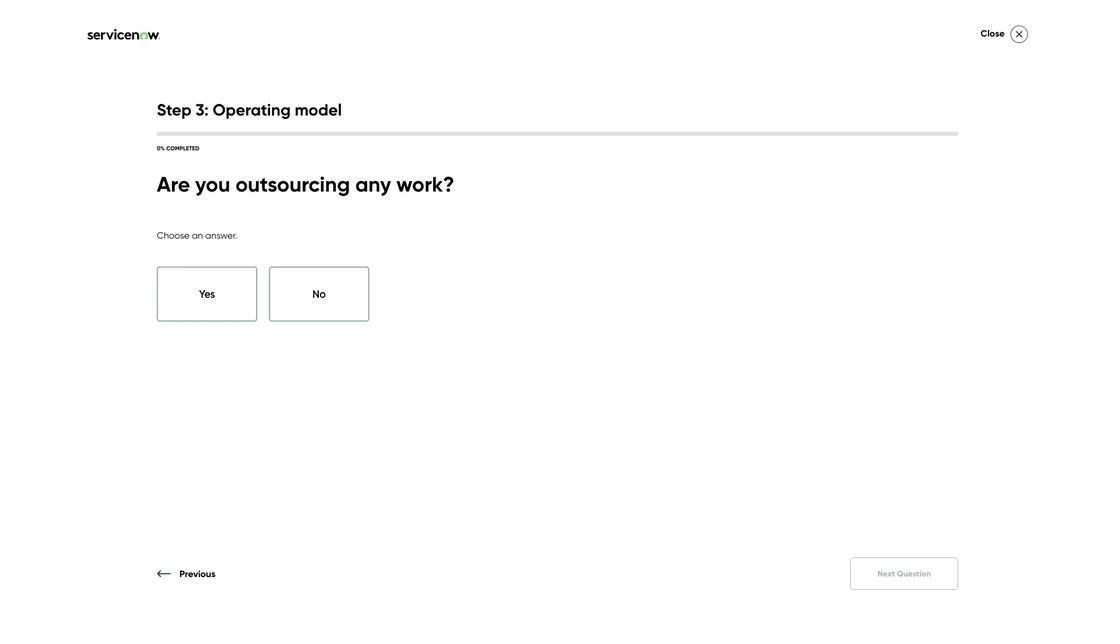 Task type: vqa. For each thing, say whether or not it's contained in the screenshot.
About dropdown button
no



Task type: describe. For each thing, give the bounding box(es) containing it.
customer success center link
[[23, 32, 279, 50]]

choose an answer.
[[157, 230, 237, 241]]

0% completed
[[157, 145, 199, 152]]

previous
[[180, 568, 216, 580]]

are you outsourcing any work?
[[157, 171, 455, 197]]

are
[[157, 171, 190, 197]]

an
[[192, 230, 203, 241]]

success
[[177, 32, 228, 50]]

with
[[179, 571, 197, 583]]



Task type: locate. For each thing, give the bounding box(es) containing it.
outsourcing
[[236, 171, 350, 197]]

the world works with servicenow™
[[108, 571, 255, 583]]

works
[[152, 571, 177, 583]]

customer success center
[[110, 32, 275, 50]]

world
[[126, 571, 150, 583]]

model
[[295, 99, 342, 120]]

0%
[[157, 145, 165, 152]]

close
[[981, 28, 1005, 39]]

step 3: operating model
[[157, 99, 342, 120]]

center
[[231, 32, 275, 50]]

customer
[[110, 32, 173, 50]]

servicenow™
[[200, 571, 255, 583]]

work?
[[397, 171, 455, 197]]

completed
[[166, 145, 199, 152]]

answer.
[[205, 230, 237, 241]]

3:
[[196, 99, 209, 120]]

the
[[108, 571, 123, 583]]

step
[[157, 99, 192, 120]]

operating
[[213, 99, 291, 120]]

yes
[[199, 288, 215, 301]]

any
[[355, 171, 391, 197]]

no
[[313, 288, 326, 301]]

you
[[195, 171, 230, 197]]

choose
[[157, 230, 190, 241]]



